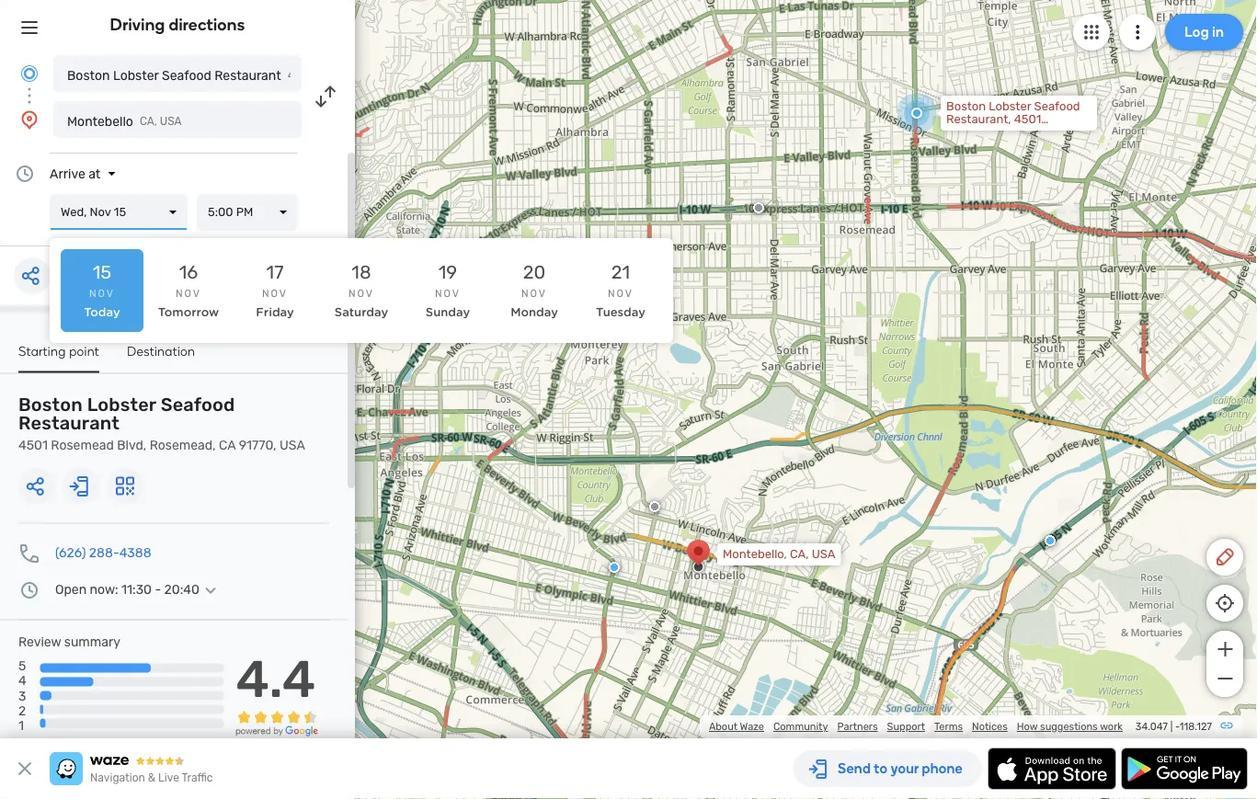 Task type: vqa. For each thing, say whether or not it's contained in the screenshot.
Wed,
yes



Task type: locate. For each thing, give the bounding box(es) containing it.
nov inside 17 nov friday
[[262, 288, 288, 300]]

20:40
[[164, 582, 200, 598]]

seafood for boston lobster seafood restaurant 4501 rosemead blvd, rosemead, ca 91770, usa
[[161, 394, 235, 416]]

open
[[55, 582, 87, 598]]

rosemead
[[51, 438, 114, 453]]

5:00 pm list box
[[197, 194, 298, 231]]

- right |
[[1176, 721, 1180, 733]]

restaurant inside boston lobster seafood restaurant 4501 rosemead blvd, rosemead, ca 91770, usa
[[18, 413, 120, 434]]

driving directions
[[110, 15, 245, 35]]

2 vertical spatial usa
[[812, 548, 836, 562]]

monday
[[511, 305, 558, 319]]

ca,
[[140, 115, 157, 128], [790, 548, 809, 562]]

zoom in image
[[1214, 639, 1237, 661]]

0 horizontal spatial usa
[[160, 115, 182, 128]]

nov up friday
[[262, 288, 288, 300]]

1 vertical spatial -
[[1176, 721, 1180, 733]]

nov up today
[[89, 288, 115, 300]]

police image
[[1045, 536, 1056, 547]]

notices link
[[973, 721, 1008, 733]]

pencil image
[[1215, 547, 1237, 569]]

- right 11:30
[[155, 582, 161, 598]]

118.127
[[1180, 721, 1213, 733]]

nov
[[90, 205, 111, 219], [89, 288, 115, 300], [176, 288, 202, 300], [262, 288, 288, 300], [349, 288, 375, 300], [435, 288, 461, 300], [522, 288, 548, 300], [608, 288, 634, 300]]

lobster up blvd,
[[87, 394, 156, 416]]

now:
[[90, 582, 118, 598]]

1 horizontal spatial -
[[1176, 721, 1180, 733]]

34.047 | -118.127
[[1136, 721, 1213, 733]]

nov inside 18 nov saturday
[[349, 288, 375, 300]]

boston up montebello
[[67, 68, 110, 83]]

montebello
[[67, 114, 133, 129]]

traffic
[[182, 772, 213, 785]]

usa down "boston lobster seafood restaurant"
[[160, 115, 182, 128]]

5 4 3 2 1
[[18, 659, 26, 733]]

|
[[1171, 721, 1173, 733]]

review
[[18, 635, 61, 650]]

15 right wed,
[[114, 205, 126, 219]]

16
[[179, 261, 198, 283]]

lobster up montebello ca, usa
[[113, 68, 159, 83]]

nov for 19
[[435, 288, 461, 300]]

1 horizontal spatial usa
[[280, 438, 305, 453]]

0 vertical spatial boston
[[67, 68, 110, 83]]

call image
[[18, 542, 40, 565]]

lobster inside boston lobster seafood restaurant 4501 rosemead blvd, rosemead, ca 91770, usa
[[87, 394, 156, 416]]

1 horizontal spatial restaurant
[[215, 68, 281, 83]]

partners
[[838, 721, 878, 733]]

sunday
[[426, 305, 470, 319]]

15 up today
[[93, 261, 112, 283]]

0 horizontal spatial ca,
[[140, 115, 157, 128]]

nov up 'tuesday'
[[608, 288, 634, 300]]

&
[[148, 772, 156, 785]]

ca, for montebello
[[140, 115, 157, 128]]

1 vertical spatial usa
[[280, 438, 305, 453]]

0 vertical spatial restaurant
[[215, 68, 281, 83]]

21 nov tuesday
[[596, 261, 646, 319]]

5
[[18, 659, 26, 674]]

2 horizontal spatial usa
[[812, 548, 836, 562]]

4501
[[18, 438, 48, 453]]

20 nov monday
[[511, 261, 558, 319]]

how
[[1017, 721, 1038, 733]]

police image
[[609, 562, 620, 573]]

live
[[158, 772, 179, 785]]

0 horizontal spatial restaurant
[[18, 413, 120, 434]]

18 nov saturday
[[335, 261, 388, 319]]

19 nov sunday
[[426, 261, 470, 319]]

0 vertical spatial ca,
[[140, 115, 157, 128]]

boston inside boston lobster seafood restaurant 4501 rosemead blvd, rosemead, ca 91770, usa
[[18, 394, 83, 416]]

1 vertical spatial 15
[[93, 261, 112, 283]]

about waze community partners support terms notices how suggestions work
[[709, 721, 1124, 733]]

2
[[18, 703, 26, 719]]

0 horizontal spatial 15
[[93, 261, 112, 283]]

lobster
[[113, 68, 159, 83], [87, 394, 156, 416]]

chevron down image
[[200, 583, 222, 598]]

montebello,
[[723, 548, 788, 562]]

accident image
[[650, 501, 661, 513]]

1 vertical spatial seafood
[[161, 394, 235, 416]]

nov inside 19 nov sunday
[[435, 288, 461, 300]]

1 horizontal spatial ca,
[[790, 548, 809, 562]]

nov right wed,
[[90, 205, 111, 219]]

0 vertical spatial 15
[[114, 205, 126, 219]]

restaurant inside button
[[215, 68, 281, 83]]

seafood inside button
[[162, 68, 211, 83]]

1 vertical spatial boston
[[18, 394, 83, 416]]

usa inside boston lobster seafood restaurant 4501 rosemead blvd, rosemead, ca 91770, usa
[[280, 438, 305, 453]]

15 inside 15 nov today
[[93, 261, 112, 283]]

at
[[88, 166, 101, 181]]

usa
[[160, 115, 182, 128], [280, 438, 305, 453], [812, 548, 836, 562]]

current location image
[[18, 63, 40, 85]]

work
[[1101, 721, 1124, 733]]

nov for 18
[[349, 288, 375, 300]]

clock image down "call" image
[[18, 579, 40, 601]]

clock image left arrive
[[14, 163, 36, 185]]

montebello, ca, usa
[[723, 548, 836, 562]]

navigation
[[90, 772, 145, 785]]

support
[[888, 721, 926, 733]]

5:00 pm
[[208, 205, 253, 219]]

nov inside 16 nov tomorrow
[[176, 288, 202, 300]]

saturday
[[335, 305, 388, 319]]

nov for 16
[[176, 288, 202, 300]]

seafood inside boston lobster seafood restaurant 4501 rosemead blvd, rosemead, ca 91770, usa
[[161, 394, 235, 416]]

restaurant down the directions at the top left of page
[[215, 68, 281, 83]]

restaurant up rosemead
[[18, 413, 120, 434]]

nov for 21
[[608, 288, 634, 300]]

20 option
[[493, 249, 576, 332]]

arrive at
[[50, 166, 101, 181]]

seafood up rosemead,
[[161, 394, 235, 416]]

arrive
[[50, 166, 85, 181]]

0 vertical spatial clock image
[[14, 163, 36, 185]]

0 vertical spatial -
[[155, 582, 161, 598]]

seafood down the driving directions
[[162, 68, 211, 83]]

seafood
[[162, 68, 211, 83], [161, 394, 235, 416]]

nov for 15
[[89, 288, 115, 300]]

how suggestions work link
[[1017, 721, 1124, 733]]

1 vertical spatial lobster
[[87, 394, 156, 416]]

lobster inside button
[[113, 68, 159, 83]]

wed, nov 15 list box
[[50, 194, 188, 231]]

19
[[439, 261, 458, 283]]

boston inside "boston lobster seafood restaurant" button
[[67, 68, 110, 83]]

location image
[[18, 109, 40, 131]]

0 vertical spatial usa
[[160, 115, 182, 128]]

nov up monday
[[522, 288, 548, 300]]

support link
[[888, 721, 926, 733]]

1 horizontal spatial 15
[[114, 205, 126, 219]]

1 vertical spatial ca,
[[790, 548, 809, 562]]

nov inside 20 nov monday
[[522, 288, 548, 300]]

nov inside the 21 nov tuesday
[[608, 288, 634, 300]]

wed, nov 15
[[61, 205, 126, 219]]

boston up 4501
[[18, 394, 83, 416]]

0 vertical spatial seafood
[[162, 68, 211, 83]]

boston
[[67, 68, 110, 83], [18, 394, 83, 416]]

destination
[[127, 343, 195, 359]]

usa right montebello,
[[812, 548, 836, 562]]

nov up sunday
[[435, 288, 461, 300]]

about
[[709, 721, 738, 733]]

nov up saturday
[[349, 288, 375, 300]]

nov inside 15 nov today
[[89, 288, 115, 300]]

ca, inside montebello ca, usa
[[140, 115, 157, 128]]

usa inside montebello ca, usa
[[160, 115, 182, 128]]

ca, right montebello
[[140, 115, 157, 128]]

point
[[69, 343, 99, 359]]

montebello ca, usa
[[67, 114, 182, 129]]

11:30
[[122, 582, 152, 598]]

nov up tomorrow at the top of the page
[[176, 288, 202, 300]]

ca, right montebello,
[[790, 548, 809, 562]]

nov inside list box
[[90, 205, 111, 219]]

1 vertical spatial restaurant
[[18, 413, 120, 434]]

rosemead,
[[150, 438, 216, 453]]

clock image
[[14, 163, 36, 185], [18, 579, 40, 601]]

nov for 20
[[522, 288, 548, 300]]

restaurant
[[215, 68, 281, 83], [18, 413, 120, 434]]

terms link
[[935, 721, 963, 733]]

0 vertical spatial lobster
[[113, 68, 159, 83]]

-
[[155, 582, 161, 598], [1176, 721, 1180, 733]]

x image
[[14, 758, 36, 780]]

usa right the 91770,
[[280, 438, 305, 453]]



Task type: describe. For each thing, give the bounding box(es) containing it.
ca, for montebello,
[[790, 548, 809, 562]]

17 option
[[234, 249, 317, 332]]

about waze link
[[709, 721, 765, 733]]

288-
[[89, 546, 119, 561]]

starting point
[[18, 343, 99, 359]]

18 option
[[320, 249, 403, 332]]

summary
[[64, 635, 121, 650]]

boston for boston lobster seafood restaurant
[[67, 68, 110, 83]]

waze
[[740, 721, 765, 733]]

16 nov tomorrow
[[158, 261, 219, 319]]

15 nov today
[[84, 261, 120, 319]]

seafood for boston lobster seafood restaurant
[[162, 68, 211, 83]]

4
[[18, 674, 26, 689]]

lobster for boston lobster seafood restaurant 4501 rosemead blvd, rosemead, ca 91770, usa
[[87, 394, 156, 416]]

blvd,
[[117, 438, 147, 453]]

usa for montebello
[[160, 115, 182, 128]]

driving
[[110, 15, 165, 35]]

18
[[352, 261, 371, 283]]

destination button
[[127, 343, 195, 371]]

starting
[[18, 343, 66, 359]]

zoom out image
[[1214, 668, 1237, 690]]

notices
[[973, 721, 1008, 733]]

34.047
[[1136, 721, 1169, 733]]

pm
[[236, 205, 253, 219]]

tomorrow
[[158, 305, 219, 319]]

lobster for boston lobster seafood restaurant
[[113, 68, 159, 83]]

5:00
[[208, 205, 233, 219]]

link image
[[1220, 719, 1235, 733]]

tuesday
[[596, 305, 646, 319]]

(626) 288-4388
[[55, 546, 151, 561]]

accident image
[[754, 202, 765, 213]]

15 option
[[61, 249, 144, 332]]

nov for 17
[[262, 288, 288, 300]]

boston lobster seafood restaurant button
[[53, 55, 302, 92]]

21 option
[[580, 249, 663, 332]]

boston for boston lobster seafood restaurant 4501 rosemead blvd, rosemead, ca 91770, usa
[[18, 394, 83, 416]]

directions
[[169, 15, 245, 35]]

suggestions
[[1041, 721, 1098, 733]]

4.4
[[236, 649, 316, 710]]

restaurant for boston lobster seafood restaurant 4501 rosemead blvd, rosemead, ca 91770, usa
[[18, 413, 120, 434]]

17
[[266, 261, 284, 283]]

navigation & live traffic
[[90, 772, 213, 785]]

usa for montebello,
[[812, 548, 836, 562]]

open now: 11:30 - 20:40 button
[[55, 582, 222, 598]]

restaurant for boston lobster seafood restaurant
[[215, 68, 281, 83]]

3
[[18, 689, 26, 704]]

community link
[[774, 721, 829, 733]]

17 nov friday
[[256, 261, 294, 319]]

partners link
[[838, 721, 878, 733]]

community
[[774, 721, 829, 733]]

boston lobster seafood restaurant
[[67, 68, 281, 83]]

boston lobster seafood restaurant 4501 rosemead blvd, rosemead, ca 91770, usa
[[18, 394, 305, 453]]

0 horizontal spatial -
[[155, 582, 161, 598]]

wed,
[[61, 205, 87, 219]]

(626) 288-4388 link
[[55, 546, 151, 561]]

ca
[[219, 438, 236, 453]]

nov for wed,
[[90, 205, 111, 219]]

4388
[[119, 546, 151, 561]]

1
[[18, 718, 24, 733]]

(626)
[[55, 546, 86, 561]]

21
[[612, 261, 630, 283]]

starting point button
[[18, 343, 99, 373]]

open now: 11:30 - 20:40
[[55, 582, 200, 598]]

15 inside list box
[[114, 205, 126, 219]]

today
[[84, 305, 120, 319]]

friday
[[256, 305, 294, 319]]

19 option
[[407, 249, 490, 332]]

terms
[[935, 721, 963, 733]]

review summary
[[18, 635, 121, 650]]

1 vertical spatial clock image
[[18, 579, 40, 601]]

16 option
[[147, 249, 230, 332]]

91770,
[[239, 438, 277, 453]]

20
[[523, 261, 546, 283]]



